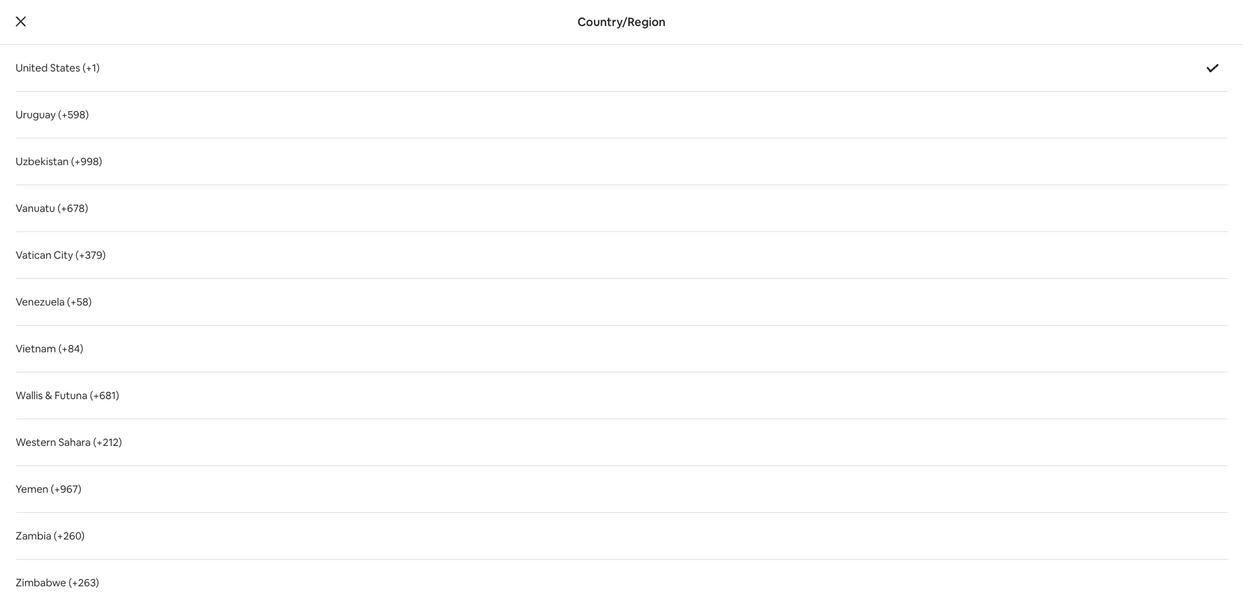 Task type: describe. For each thing, give the bounding box(es) containing it.
998
[[81, 155, 99, 168]]

(+ right zimbabwe
[[69, 576, 78, 590]]

space.
[[301, 372, 328, 384]]

united
[[16, 61, 48, 75]]

$108.99
[[932, 271, 969, 285]]

0 vertical spatial your
[[344, 307, 375, 325]]

confirm
[[295, 419, 328, 431]]

google pay image
[[607, 23, 622, 29]]

wallis & futuna (+ 681 )
[[16, 389, 119, 402]]

vietnam
[[16, 342, 56, 356]]

2 horizontal spatial for
[[514, 505, 528, 519]]

paypal image
[[581, 19, 603, 33]]

add for add phone number
[[574, 178, 595, 192]]

yemen
[[16, 482, 48, 496]]

add for add and confirm your phone number to get trip updates.
[[258, 419, 275, 431]]

cancel
[[409, 505, 442, 519]]

) up 263
[[81, 529, 85, 543]]

phone number dialog
[[437, 165, 806, 433]]

cleaning fee button
[[699, 224, 759, 238]]

option containing united states
[[16, 45, 1228, 92]]

967
[[60, 482, 78, 496]]

what
[[487, 360, 508, 372]]

with
[[430, 360, 448, 372]]

263
[[78, 576, 96, 590]]

) up 998
[[85, 108, 89, 122]]

598
[[68, 108, 85, 122]]

western sahara (+ 212 )
[[16, 436, 122, 449]]

84
[[68, 342, 80, 356]]

phone inside phone number dialog
[[597, 178, 629, 192]]

58
[[77, 295, 88, 309]]

uzbekistan (+ 998 )
[[16, 155, 102, 168]]

get
[[425, 419, 440, 431]]

) right sahara
[[119, 436, 122, 449]]

and inside share why you're traveling, who's coming with you, and what you love about the space.
[[469, 360, 485, 372]]

you're
[[302, 360, 328, 372]]

you
[[510, 360, 525, 372]]

country/region
[[578, 14, 666, 29]]

678
[[67, 202, 85, 215]]

required for your trip
[[258, 307, 402, 325]]

(+ right uzbekistan
[[71, 155, 81, 168]]

share
[[258, 360, 281, 372]]

room
[[835, 81, 860, 93]]

vanuatu (+ 678 )
[[16, 202, 88, 215]]

1 vertical spatial your
[[330, 419, 348, 431]]

) down sahara
[[78, 482, 81, 496]]

sahara
[[59, 436, 91, 449]]

) inside option
[[96, 61, 100, 75]]

681
[[99, 389, 116, 402]]

dec
[[479, 505, 498, 519]]

details
[[735, 168, 780, 187]]

number inside dialog
[[631, 178, 670, 192]]

to
[[414, 419, 423, 431]]

venezuela
[[16, 295, 65, 309]]

add phone number
[[574, 178, 670, 192]]

(+ right vietnam
[[58, 342, 68, 356]]

yemen (+ 967 )
[[16, 482, 81, 496]]

379
[[85, 248, 102, 262]]

zambia (+ 260 )
[[16, 529, 85, 543]]

coming
[[396, 360, 428, 372]]

fonte
[[809, 81, 833, 93]]

zambia
[[16, 529, 51, 543]]

free
[[258, 505, 280, 519]]

vanuatu
[[16, 202, 55, 215]]

share why you're traveling, who's coming with you, and what you love about the space.
[[258, 360, 546, 384]]

1
[[92, 61, 96, 75]]

(+ right city at the top
[[75, 248, 85, 262]]

refund.
[[571, 505, 605, 519]]

price
[[699, 168, 732, 187]]

(+ right 'vanuatu'
[[57, 202, 67, 215]]

updates.
[[458, 419, 495, 431]]

1 horizontal spatial for
[[345, 505, 359, 519]]

cleaning fee
[[699, 224, 759, 238]]

cancellation
[[282, 505, 342, 519]]

) right zimbabwe
[[96, 576, 99, 590]]

you,
[[450, 360, 467, 372]]

uruguay (+ 598 )
[[16, 108, 89, 122]]

1 vertical spatial and
[[277, 419, 293, 431]]

(+ right futuna
[[90, 389, 99, 402]]

(+ right venezuela
[[67, 295, 77, 309]]

(+ inside option
[[83, 61, 92, 75]]

google pay image
[[607, 19, 622, 33]]



Task type: locate. For each thing, give the bounding box(es) containing it.
(+ right sahara
[[93, 436, 103, 449]]

for
[[321, 307, 341, 325], [345, 505, 359, 519], [514, 505, 528, 519]]

trip up the who's
[[378, 307, 402, 325]]

(+ right states
[[83, 61, 92, 75]]

0 vertical spatial and
[[469, 360, 485, 372]]

a
[[530, 505, 535, 519]]

uruguay
[[16, 108, 56, 122]]

your up traveling,
[[344, 307, 375, 325]]

your
[[344, 307, 375, 325], [330, 419, 348, 431]]

0 vertical spatial add
[[574, 178, 595, 192]]

futuna
[[55, 389, 88, 402]]

traveling,
[[330, 360, 368, 372]]

(+ right yemen
[[51, 482, 60, 496]]

) right city at the top
[[102, 248, 106, 262]]

taxes button
[[699, 271, 726, 285]]

&
[[45, 389, 52, 402]]

zimbabwe (+ 263 )
[[16, 576, 99, 590]]

free cancellation for 48 hours. cancel before dec 10 for a partial refund.
[[258, 505, 605, 519]]

0 vertical spatial number
[[631, 178, 670, 192]]

1 horizontal spatial number
[[631, 178, 670, 192]]

and
[[469, 360, 485, 372], [277, 419, 293, 431]]

the
[[285, 372, 299, 384]]

0 horizontal spatial add
[[258, 419, 275, 431]]

vatican city (+ 379 )
[[16, 248, 106, 262]]

for right required
[[321, 307, 341, 325]]

$25.00
[[936, 224, 969, 238]]

trip
[[378, 307, 402, 325], [442, 419, 456, 431]]

) right uzbekistan
[[99, 155, 102, 168]]

hours.
[[376, 505, 407, 519]]

phone
[[597, 178, 629, 192], [350, 419, 377, 431]]

add inside phone number dialog
[[574, 178, 595, 192]]

for left the a
[[514, 505, 528, 519]]

10
[[501, 505, 511, 519]]

1 vertical spatial phone
[[350, 419, 377, 431]]

0 vertical spatial trip
[[378, 307, 402, 325]]

vatican
[[16, 248, 51, 262]]

zimbabwe
[[16, 576, 66, 590]]

0 horizontal spatial number
[[379, 419, 412, 431]]

-
[[862, 81, 865, 93]]

who's
[[370, 360, 394, 372]]

(+ right zambia
[[54, 529, 63, 543]]

for left 48
[[345, 505, 359, 519]]

required
[[258, 307, 318, 325]]

belle fonte room - reynolds mansion
[[787, 81, 941, 93]]

trip right get
[[442, 419, 456, 431]]

0 horizontal spatial for
[[321, 307, 341, 325]]

united states element
[[258, 229, 622, 265]]

48
[[361, 505, 374, 519]]

) down 379 in the top left of the page
[[88, 295, 92, 309]]

why
[[283, 360, 300, 372]]

reynolds
[[867, 81, 905, 93]]

partial
[[538, 505, 568, 519]]

0 horizontal spatial phone
[[350, 419, 377, 431]]

price details
[[699, 168, 780, 187]]

1 horizontal spatial trip
[[442, 419, 456, 431]]

option
[[16, 45, 1228, 92]]

1 vertical spatial trip
[[442, 419, 456, 431]]

1 horizontal spatial phone
[[597, 178, 629, 192]]

(+ right uruguay
[[58, 108, 68, 122]]

1 horizontal spatial and
[[469, 360, 485, 372]]

212
[[103, 436, 119, 449]]

city
[[54, 248, 73, 262]]

1 vertical spatial add
[[258, 419, 275, 431]]

states
[[50, 61, 80, 75]]

venezuela (+ 58 )
[[16, 295, 92, 309]]

0 vertical spatial phone
[[597, 178, 629, 192]]

and right you,
[[469, 360, 485, 372]]

) right vietnam
[[80, 342, 83, 356]]

260
[[63, 529, 81, 543]]

number
[[631, 178, 670, 192], [379, 419, 412, 431]]

add
[[574, 178, 595, 192], [258, 419, 275, 431]]

1 vertical spatial number
[[379, 419, 412, 431]]

)
[[96, 61, 100, 75], [85, 108, 89, 122], [99, 155, 102, 168], [85, 202, 88, 215], [102, 248, 106, 262], [88, 295, 92, 309], [80, 342, 83, 356], [116, 389, 119, 402], [119, 436, 122, 449], [78, 482, 81, 496], [81, 529, 85, 543], [96, 576, 99, 590]]

0 horizontal spatial and
[[277, 419, 293, 431]]

about
[[258, 372, 283, 384]]

belle
[[787, 81, 807, 93]]

0 horizontal spatial trip
[[378, 307, 402, 325]]

cleaning
[[699, 224, 741, 238]]

love
[[527, 360, 544, 372]]

and left confirm
[[277, 419, 293, 431]]

) right states
[[96, 61, 100, 75]]

united states (+1) element
[[468, 267, 775, 303]]

paypal image
[[581, 23, 603, 29]]

before
[[445, 505, 477, 519]]

uzbekistan
[[16, 155, 69, 168]]

add and confirm your phone number to get trip updates.
[[258, 419, 495, 431]]

united states (+ 1 )
[[16, 61, 100, 75]]

western
[[16, 436, 56, 449]]

mansion
[[907, 81, 941, 93]]

fee
[[743, 224, 759, 238]]

(+
[[83, 61, 92, 75], [58, 108, 68, 122], [71, 155, 81, 168], [57, 202, 67, 215], [75, 248, 85, 262], [67, 295, 77, 309], [58, 342, 68, 356], [90, 389, 99, 402], [93, 436, 103, 449], [51, 482, 60, 496], [54, 529, 63, 543], [69, 576, 78, 590]]

) right futuna
[[116, 389, 119, 402]]

wallis
[[16, 389, 43, 402]]

vietnam (+ 84 )
[[16, 342, 83, 356]]

your right confirm
[[330, 419, 348, 431]]

taxes
[[699, 271, 726, 285]]

) down 998
[[85, 202, 88, 215]]

1 horizontal spatial add
[[574, 178, 595, 192]]



Task type: vqa. For each thing, say whether or not it's contained in the screenshot.
guests
no



